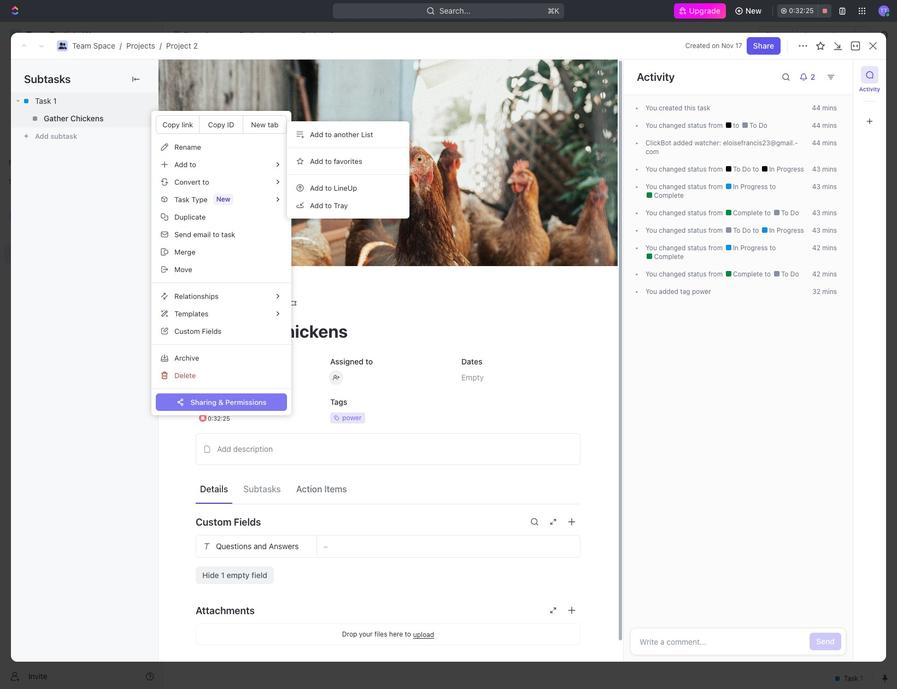 Task type: describe. For each thing, give the bounding box(es) containing it.
copy link
[[162, 120, 193, 129]]

42 for complete
[[812, 270, 821, 278]]

5 changed from the top
[[659, 226, 686, 235]]

favorites button
[[4, 156, 42, 169]]

board link
[[202, 98, 225, 113]]

delete button
[[156, 367, 287, 384]]

custom fields inside button
[[174, 327, 221, 335]]

sidebar navigation
[[0, 22, 163, 689]]

1 horizontal spatial project 2 link
[[288, 28, 337, 42]]

fields inside dropdown button
[[234, 517, 261, 528]]

share for the share button below 0:32:25
[[765, 30, 786, 39]]

8 mins from the top
[[822, 244, 837, 252]]

5 changed status from from the top
[[657, 226, 725, 235]]

1 43 mins from the top
[[812, 165, 837, 173]]

hide button
[[563, 126, 586, 139]]

chickens
[[70, 114, 104, 123]]

to do for 42 mins
[[779, 270, 799, 278]]

task for you created this task
[[697, 104, 710, 112]]

details
[[200, 484, 228, 494]]

to inside add to button
[[190, 160, 196, 169]]

to inside add to tray button
[[325, 201, 332, 210]]

5 status from the top
[[688, 226, 707, 235]]

status
[[199, 357, 222, 366]]

invite
[[28, 672, 47, 681]]

sharing & permissions button
[[156, 394, 287, 411]]

7 you from the top
[[646, 244, 657, 252]]

to inside drop your files here to upload
[[405, 630, 411, 639]]

task 2 link
[[218, 206, 379, 222]]

task up 'dashboards'
[[35, 96, 51, 106]]

add to lineup
[[310, 183, 357, 192]]

gather
[[44, 114, 68, 123]]

do for 43 mins
[[790, 209, 799, 217]]

Search tasks... text field
[[761, 124, 870, 140]]

lineup
[[334, 183, 357, 192]]

add to lineup button
[[291, 179, 405, 197]]

copy link button
[[156, 116, 200, 133]]

44 for changed status from
[[812, 121, 821, 130]]

upgrade link
[[674, 3, 726, 19]]

your
[[359, 630, 373, 639]]

add description
[[217, 445, 273, 454]]

4 status from the top
[[688, 209, 707, 217]]

send email to task
[[174, 230, 235, 239]]

2 vertical spatial project
[[190, 65, 239, 83]]

1 changed status from from the top
[[657, 121, 725, 130]]

delete
[[174, 371, 196, 380]]

upgrade
[[689, 6, 720, 15]]

2 vertical spatial task 1 link
[[196, 275, 233, 288]]

added watcher:
[[671, 139, 723, 147]]

custom fields button
[[196, 509, 581, 535]]

2 vertical spatial task 1
[[210, 277, 229, 286]]

42 for in progress
[[812, 244, 821, 252]]

duplicate button
[[156, 208, 287, 226]]

upload
[[413, 631, 434, 639]]

description
[[233, 445, 273, 454]]

hide 1 empty field
[[202, 571, 267, 580]]

task up "send email to task" button
[[220, 209, 237, 218]]

activity inside task sidebar navigation tab list
[[859, 86, 880, 92]]

tree inside sidebar 'navigation'
[[4, 190, 159, 338]]

field
[[252, 571, 267, 580]]

custom inside dropdown button
[[196, 517, 232, 528]]

you added tag power
[[646, 288, 711, 296]]

home link
[[4, 53, 159, 71]]

add to another list button
[[291, 126, 405, 143]]

new tab button
[[243, 116, 286, 133]]

Edit task name text field
[[196, 321, 581, 342]]

do for 44 mins
[[759, 121, 767, 130]]

archive button
[[156, 349, 287, 367]]

5 you from the top
[[646, 209, 657, 217]]

another
[[334, 130, 359, 139]]

1 vertical spatial add task button
[[281, 152, 327, 165]]

1 vertical spatial task 1 link
[[218, 187, 379, 203]]

add to another list
[[310, 130, 373, 139]]

send button
[[810, 633, 841, 651]]

action items button
[[292, 479, 351, 499]]

automations
[[803, 30, 849, 39]]

17
[[735, 42, 742, 50]]

0 horizontal spatial list
[[246, 101, 259, 110]]

7 from from the top
[[708, 270, 723, 278]]

44 for added watcher:
[[812, 139, 821, 147]]

1 43 from the top
[[812, 165, 821, 173]]

custom fields element
[[196, 535, 581, 585]]

3 from from the top
[[708, 183, 723, 191]]

add to button
[[156, 156, 287, 173]]

gantt link
[[369, 98, 391, 113]]

3 changed from the top
[[659, 183, 686, 191]]

task left task sidebar navigation tab list
[[835, 70, 851, 79]]

dashboards link
[[4, 109, 159, 126]]

id
[[227, 120, 234, 129]]

assigned to
[[330, 357, 373, 366]]

add to favorites
[[310, 157, 362, 165]]

0:32:25 button
[[778, 4, 832, 17]]

share for the share button to the right of 17
[[753, 41, 774, 50]]

2 changed status from from the top
[[657, 165, 725, 173]]

1 down merge button on the left
[[226, 277, 229, 286]]

add to favorites button
[[291, 153, 405, 170]]

docs link
[[4, 90, 159, 108]]

1 vertical spatial task 1
[[220, 190, 243, 199]]

sharing & permissions
[[190, 398, 267, 406]]

merge button
[[156, 243, 287, 261]]

0:32:25
[[789, 7, 814, 15]]

4 changed status from from the top
[[657, 209, 725, 217]]

automations button
[[798, 27, 854, 43]]

track time
[[199, 398, 239, 407]]

favorites
[[334, 157, 362, 165]]

4 from from the top
[[708, 209, 723, 217]]

0 horizontal spatial project 2 link
[[166, 41, 198, 50]]

1 from from the top
[[708, 121, 723, 130]]

10 mins from the top
[[822, 288, 837, 296]]

docs
[[26, 94, 44, 103]]

task down task 2
[[236, 228, 253, 237]]

1 44 from the top
[[812, 104, 821, 112]]

3 43 from the top
[[812, 209, 821, 217]]

add left description
[[217, 445, 231, 454]]

space for team space
[[205, 30, 227, 39]]

drop your files here to upload
[[342, 630, 434, 639]]

1 horizontal spatial projects link
[[236, 28, 281, 42]]

7 status from the top
[[688, 270, 707, 278]]

favorites
[[9, 159, 38, 167]]

1 44 mins from the top
[[812, 104, 837, 112]]

7 changed from the top
[[659, 270, 686, 278]]

&
[[218, 398, 224, 406]]

add description button
[[200, 441, 577, 458]]

eloisefrancis23@gmail. com
[[646, 139, 798, 156]]

list inside button
[[361, 130, 373, 139]]

1 horizontal spatial team space link
[[170, 28, 230, 42]]

rename
[[174, 142, 201, 151]]

task for send email to task
[[221, 230, 235, 239]]

empty
[[227, 571, 250, 580]]

2 horizontal spatial add task button
[[812, 66, 858, 84]]

user group image inside team space link
[[174, 32, 181, 38]]

new for new tab
[[251, 120, 266, 129]]

2 vertical spatial add task
[[220, 228, 253, 237]]

to do for 43 mins
[[779, 209, 799, 217]]

on
[[712, 42, 720, 50]]

1 vertical spatial project 2
[[190, 65, 255, 83]]

0 horizontal spatial team space link
[[72, 41, 115, 50]]

upload button
[[413, 631, 434, 639]]

table link
[[329, 98, 351, 113]]

clickbot
[[646, 139, 671, 147]]

inbox link
[[4, 72, 159, 89]]

add to another list button
[[291, 126, 405, 143]]

add to lineup button
[[291, 179, 405, 197]]

answers
[[269, 542, 299, 551]]

calendar
[[279, 101, 311, 110]]

0 vertical spatial added
[[673, 139, 693, 147]]

items
[[324, 484, 347, 494]]

9 mins from the top
[[822, 270, 837, 278]]

2 vertical spatial add task button
[[215, 226, 257, 239]]



Task type: vqa. For each thing, say whether or not it's contained in the screenshot.


Task type: locate. For each thing, give the bounding box(es) containing it.
0 vertical spatial hide
[[567, 128, 582, 136]]

8 you from the top
[[646, 270, 657, 278]]

dashboards
[[26, 113, 69, 122]]

1 vertical spatial 42 mins
[[812, 270, 837, 278]]

permissions
[[225, 398, 267, 406]]

added right clickbot
[[673, 139, 693, 147]]

1 horizontal spatial projects
[[250, 30, 279, 39]]

send inside button
[[174, 230, 191, 239]]

3 mins from the top
[[822, 139, 837, 147]]

0 horizontal spatial add task
[[220, 228, 253, 237]]

1 vertical spatial user group image
[[11, 214, 19, 221]]

hide for hide
[[567, 128, 582, 136]]

0 vertical spatial activity
[[637, 71, 675, 83]]

share right 17
[[753, 41, 774, 50]]

add down 'duplicate' button
[[220, 228, 234, 237]]

share button
[[759, 26, 793, 44], [747, 37, 781, 55]]

0 vertical spatial share
[[765, 30, 786, 39]]

1 vertical spatial custom
[[196, 517, 232, 528]]

new
[[746, 6, 762, 15], [251, 120, 266, 129]]

44 mins for changed status from
[[812, 121, 837, 130]]

to do for 44 mins
[[748, 121, 767, 130]]

6 you from the top
[[646, 226, 657, 235]]

hide for hide 1 empty field
[[202, 571, 219, 580]]

fields inside button
[[202, 327, 221, 335]]

added
[[673, 139, 693, 147], [659, 288, 678, 296]]

sharing
[[190, 398, 217, 406]]

1 left empty
[[221, 571, 225, 580]]

4 changed from the top
[[659, 209, 686, 217]]

0 horizontal spatial space
[[93, 41, 115, 50]]

tray
[[334, 201, 348, 210]]

activity inside task sidebar content section
[[637, 71, 675, 83]]

2 mins from the top
[[822, 121, 837, 130]]

3 43 mins from the top
[[812, 209, 837, 217]]

43
[[812, 165, 821, 173], [812, 183, 821, 191], [812, 209, 821, 217], [812, 226, 821, 235]]

project
[[302, 30, 327, 39], [166, 41, 191, 50], [190, 65, 239, 83]]

1 horizontal spatial fields
[[234, 517, 261, 528]]

custom inside button
[[174, 327, 200, 335]]

add task up "customize"
[[818, 70, 851, 79]]

0 vertical spatial task 1 link
[[11, 92, 158, 110]]

0 horizontal spatial copy
[[162, 120, 180, 129]]

new for new
[[746, 6, 762, 15]]

0 horizontal spatial send
[[174, 230, 191, 239]]

0 vertical spatial team
[[184, 30, 203, 39]]

0 horizontal spatial project 2
[[190, 65, 255, 83]]

1 vertical spatial space
[[93, 41, 115, 50]]

team
[[184, 30, 203, 39], [72, 41, 91, 50]]

42
[[812, 244, 821, 252], [812, 270, 821, 278]]

2 you from the top
[[646, 121, 657, 130]]

6 changed status from from the top
[[657, 244, 725, 252]]

task sidebar content section
[[623, 60, 853, 662]]

action
[[296, 484, 322, 494]]

send email to task button
[[156, 226, 287, 243]]

1 vertical spatial hide
[[202, 571, 219, 580]]

task left favorites
[[308, 154, 323, 162]]

task 2
[[220, 209, 244, 218]]

new button
[[730, 2, 768, 20]]

0 vertical spatial project
[[302, 30, 327, 39]]

user group image
[[58, 43, 66, 49]]

send for send
[[816, 637, 835, 646]]

task up task 2
[[220, 190, 237, 199]]

add task button up "customize"
[[812, 66, 858, 84]]

1 horizontal spatial add task button
[[281, 152, 327, 165]]

custom fields button
[[156, 323, 287, 340]]

add task down task 2
[[220, 228, 253, 237]]

duplicate
[[174, 212, 206, 221]]

0 vertical spatial 44 mins
[[812, 104, 837, 112]]

you
[[646, 104, 657, 112], [646, 121, 657, 130], [646, 165, 657, 173], [646, 183, 657, 191], [646, 209, 657, 217], [646, 226, 657, 235], [646, 244, 657, 252], [646, 270, 657, 278], [646, 288, 657, 296]]

1 vertical spatial project
[[166, 41, 191, 50]]

home
[[26, 57, 47, 66]]

2 horizontal spatial add task
[[818, 70, 851, 79]]

space for team space / projects / project 2
[[93, 41, 115, 50]]

1 42 mins from the top
[[812, 244, 837, 252]]

fields up archive button
[[202, 327, 221, 335]]

task inside task sidebar content section
[[697, 104, 710, 112]]

2 from from the top
[[708, 165, 723, 173]]

0 horizontal spatial new
[[251, 120, 266, 129]]

hide inside "button"
[[567, 128, 582, 136]]

5 mins from the top
[[822, 183, 837, 191]]

spaces
[[9, 177, 32, 185]]

eloisefrancis23@gmail.
[[723, 139, 798, 147]]

send inside button
[[816, 637, 835, 646]]

table
[[332, 101, 351, 110]]

email
[[193, 230, 211, 239]]

0 vertical spatial list
[[246, 101, 259, 110]]

1 status from the top
[[688, 121, 707, 130]]

1 horizontal spatial copy
[[208, 120, 225, 129]]

0 vertical spatial send
[[174, 230, 191, 239]]

track
[[199, 398, 219, 407]]

1 vertical spatial team
[[72, 41, 91, 50]]

0 horizontal spatial hide
[[202, 571, 219, 580]]

3 44 from the top
[[812, 139, 821, 147]]

add left add to favorites
[[294, 154, 306, 162]]

0 vertical spatial custom fields
[[174, 327, 221, 335]]

1 horizontal spatial space
[[205, 30, 227, 39]]

calendar link
[[277, 98, 311, 113]]

1 vertical spatial 44
[[812, 121, 821, 130]]

⌘k
[[548, 6, 560, 15]]

attachments button
[[196, 598, 581, 624]]

to inside "send email to task" button
[[213, 230, 219, 239]]

customize
[[804, 101, 842, 110]]

added left the tag
[[659, 288, 678, 296]]

0 vertical spatial user group image
[[174, 32, 181, 38]]

0 vertical spatial fields
[[202, 327, 221, 335]]

add to tray button
[[291, 197, 405, 214]]

task down 'duplicate' button
[[221, 230, 235, 239]]

customize button
[[790, 98, 846, 113]]

1 mins from the top
[[822, 104, 837, 112]]

0 vertical spatial 42
[[812, 244, 821, 252]]

send for send email to task
[[174, 230, 191, 239]]

43 mins
[[812, 165, 837, 173], [812, 183, 837, 191], [812, 209, 837, 217], [812, 226, 837, 235]]

1 vertical spatial subtasks
[[243, 484, 281, 494]]

0 horizontal spatial fields
[[202, 327, 221, 335]]

32
[[812, 288, 821, 296]]

3 you from the top
[[646, 165, 657, 173]]

to inside add to favorites button
[[325, 157, 332, 165]]

tab
[[268, 120, 278, 129]]

0 vertical spatial custom
[[174, 327, 200, 335]]

0 horizontal spatial add task button
[[215, 226, 257, 239]]

to do
[[748, 121, 767, 130], [731, 165, 753, 173], [779, 209, 799, 217], [731, 226, 753, 235], [779, 270, 799, 278]]

1 vertical spatial 42
[[812, 270, 821, 278]]

user group image
[[174, 32, 181, 38], [11, 214, 19, 221]]

5 from from the top
[[708, 226, 723, 235]]

7 changed status from from the top
[[657, 270, 725, 278]]

1 horizontal spatial activity
[[859, 86, 880, 92]]

this
[[684, 104, 696, 112]]

task 1 link up task 2 link
[[218, 187, 379, 203]]

1 vertical spatial add task
[[294, 154, 323, 162]]

1 vertical spatial 44 mins
[[812, 121, 837, 130]]

add down rename at the left top
[[174, 160, 188, 169]]

space
[[205, 30, 227, 39], [93, 41, 115, 50]]

new left 0:32:25
[[746, 6, 762, 15]]

2 vertical spatial 44 mins
[[812, 139, 837, 147]]

copy for copy id
[[208, 120, 225, 129]]

custom fields up archive on the bottom left of page
[[174, 327, 221, 335]]

dates
[[461, 357, 482, 366]]

44 mins
[[812, 104, 837, 112], [812, 121, 837, 130], [812, 139, 837, 147]]

3 changed status from from the top
[[657, 183, 725, 191]]

0 horizontal spatial projects
[[126, 41, 155, 50]]

1 horizontal spatial task
[[697, 104, 710, 112]]

2 vertical spatial 44
[[812, 139, 821, 147]]

1 horizontal spatial team
[[184, 30, 203, 39]]

0 vertical spatial 42 mins
[[812, 244, 837, 252]]

custom
[[174, 327, 200, 335], [196, 517, 232, 528]]

subtasks down home on the top
[[24, 73, 71, 85]]

from
[[708, 121, 723, 130], [708, 165, 723, 173], [708, 183, 723, 191], [708, 209, 723, 217], [708, 226, 723, 235], [708, 244, 723, 252], [708, 270, 723, 278]]

1 copy from the left
[[162, 120, 180, 129]]

inbox
[[26, 75, 45, 85]]

0 horizontal spatial user group image
[[11, 214, 19, 221]]

task 1 down merge button on the left
[[210, 277, 229, 286]]

6 changed from the top
[[659, 244, 686, 252]]

1 horizontal spatial send
[[816, 637, 835, 646]]

task 1 up task 2
[[220, 190, 243, 199]]

2
[[329, 30, 334, 39], [193, 41, 198, 50], [242, 65, 251, 83], [239, 209, 244, 218]]

custom up questions
[[196, 517, 232, 528]]

42 mins for in progress
[[812, 244, 837, 252]]

team for team space
[[184, 30, 203, 39]]

copy left link
[[162, 120, 180, 129]]

1 horizontal spatial user group image
[[174, 32, 181, 38]]

project 2
[[302, 30, 334, 39], [190, 65, 255, 83]]

subtasks down description
[[243, 484, 281, 494]]

add task button up add to lineup
[[281, 152, 327, 165]]

1 vertical spatial send
[[816, 637, 835, 646]]

0 vertical spatial task 1
[[35, 96, 57, 106]]

1 horizontal spatial hide
[[567, 128, 582, 136]]

7 mins from the top
[[822, 226, 837, 235]]

task 1 link down merge button on the left
[[196, 275, 233, 288]]

add left tray
[[310, 201, 323, 210]]

status
[[688, 121, 707, 130], [688, 165, 707, 173], [688, 183, 707, 191], [688, 209, 707, 217], [688, 226, 707, 235], [688, 244, 707, 252], [688, 270, 707, 278]]

2 copy from the left
[[208, 120, 225, 129]]

assigned
[[330, 357, 364, 366]]

0 horizontal spatial team
[[72, 41, 91, 50]]

add left favorites
[[310, 157, 323, 165]]

share button right 17
[[747, 37, 781, 55]]

project 2 link
[[288, 28, 337, 42], [166, 41, 198, 50]]

4 43 mins from the top
[[812, 226, 837, 235]]

1 up 'gather'
[[53, 96, 57, 106]]

rename button
[[156, 138, 287, 156]]

assignees button
[[442, 126, 493, 139]]

1 42 from the top
[[812, 244, 821, 252]]

attachments
[[196, 605, 255, 617]]

4 43 from the top
[[812, 226, 821, 235]]

team space
[[184, 30, 227, 39]]

2 44 mins from the top
[[812, 121, 837, 130]]

0 vertical spatial project 2
[[302, 30, 334, 39]]

here
[[389, 630, 403, 639]]

user group image down spaces
[[11, 214, 19, 221]]

2 42 mins from the top
[[812, 270, 837, 278]]

1 up task 2
[[239, 190, 243, 199]]

0 vertical spatial projects
[[250, 30, 279, 39]]

44 mins for added watcher:
[[812, 139, 837, 147]]

share button down 0:32:25
[[759, 26, 793, 44]]

1 vertical spatial fields
[[234, 517, 261, 528]]

6 mins from the top
[[822, 209, 837, 217]]

projects
[[250, 30, 279, 39], [126, 41, 155, 50]]

archive
[[174, 353, 199, 362]]

task down merge button on the left
[[210, 277, 224, 286]]

to inside add to lineup button
[[325, 183, 332, 192]]

1 horizontal spatial new
[[746, 6, 762, 15]]

custom fields up questions
[[196, 517, 261, 528]]

custom fields
[[174, 327, 221, 335], [196, 517, 261, 528]]

new tab
[[251, 120, 278, 129]]

do for 42 mins
[[790, 270, 799, 278]]

tag
[[680, 288, 690, 296]]

4 you from the top
[[646, 183, 657, 191]]

to inside add to another list button
[[325, 130, 332, 139]]

add left another
[[310, 130, 323, 139]]

2 43 from the top
[[812, 183, 821, 191]]

fields
[[202, 327, 221, 335], [234, 517, 261, 528]]

0 vertical spatial add task
[[818, 70, 851, 79]]

power
[[692, 288, 711, 296]]

list up new tab
[[246, 101, 259, 110]]

42 mins
[[812, 244, 837, 252], [812, 270, 837, 278]]

6 from from the top
[[708, 244, 723, 252]]

1 inside custom fields element
[[221, 571, 225, 580]]

1 vertical spatial share
[[753, 41, 774, 50]]

2 43 mins from the top
[[812, 183, 837, 191]]

created
[[685, 42, 710, 50]]

0 vertical spatial subtasks
[[24, 73, 71, 85]]

share
[[765, 30, 786, 39], [753, 41, 774, 50]]

add up add to tray
[[310, 183, 323, 192]]

you created this task
[[646, 104, 710, 112]]

list link
[[243, 98, 259, 113]]

0 vertical spatial space
[[205, 30, 227, 39]]

1 vertical spatial custom fields
[[196, 517, 261, 528]]

1 vertical spatial projects
[[126, 41, 155, 50]]

questions
[[216, 542, 252, 551]]

add task button
[[812, 66, 858, 84], [281, 152, 327, 165], [215, 226, 257, 239]]

32 mins
[[812, 288, 837, 296]]

3 44 mins from the top
[[812, 139, 837, 147]]

1 horizontal spatial project 2
[[302, 30, 334, 39]]

task 1 link
[[11, 92, 158, 110], [218, 187, 379, 203], [196, 275, 233, 288]]

subtasks button
[[239, 479, 285, 499]]

fields up questions and answers
[[234, 517, 261, 528]]

1
[[53, 96, 57, 106], [239, 190, 243, 199], [226, 277, 229, 286], [221, 571, 225, 580]]

user group image inside tree
[[11, 214, 19, 221]]

1 horizontal spatial list
[[361, 130, 373, 139]]

2 changed from the top
[[659, 165, 686, 173]]

1 changed from the top
[[659, 121, 686, 130]]

custom fields inside dropdown button
[[196, 517, 261, 528]]

tree
[[4, 190, 159, 338]]

files
[[374, 630, 387, 639]]

0 horizontal spatial task
[[221, 230, 235, 239]]

list right another
[[361, 130, 373, 139]]

9 you from the top
[[646, 288, 657, 296]]

team for team space / projects / project 2
[[72, 41, 91, 50]]

6 status from the top
[[688, 244, 707, 252]]

1 vertical spatial added
[[659, 288, 678, 296]]

0 vertical spatial task
[[697, 104, 710, 112]]

task 1 up 'dashboards'
[[35, 96, 57, 106]]

42 mins for complete
[[812, 270, 837, 278]]

copy left id
[[208, 120, 225, 129]]

gather chickens
[[44, 114, 104, 123]]

nov
[[721, 42, 734, 50]]

1 vertical spatial list
[[361, 130, 373, 139]]

/
[[232, 30, 234, 39], [284, 30, 286, 39], [120, 41, 122, 50], [160, 41, 162, 50]]

search...
[[440, 6, 471, 15]]

add up "customize"
[[818, 70, 833, 79]]

created on nov 17
[[685, 42, 742, 50]]

3 status from the top
[[688, 183, 707, 191]]

copy for copy link
[[162, 120, 180, 129]]

4 mins from the top
[[822, 165, 837, 173]]

copy id button
[[200, 116, 243, 133]]

0 vertical spatial new
[[746, 6, 762, 15]]

drop
[[342, 630, 357, 639]]

subtasks inside button
[[243, 484, 281, 494]]

1 you from the top
[[646, 104, 657, 112]]

custom up archive on the bottom left of page
[[174, 327, 200, 335]]

merge
[[174, 247, 195, 256]]

task inside "send email to task" button
[[221, 230, 235, 239]]

1 vertical spatial new
[[251, 120, 266, 129]]

0 vertical spatial 44
[[812, 104, 821, 112]]

2 status from the top
[[688, 165, 707, 173]]

user group image left 'team space'
[[174, 32, 181, 38]]

2 44 from the top
[[812, 121, 821, 130]]

add task button down task 2
[[215, 226, 257, 239]]

com
[[646, 139, 798, 156]]

hide inside custom fields element
[[202, 571, 219, 580]]

task sidebar navigation tab list
[[858, 66, 882, 130]]

1 vertical spatial task
[[221, 230, 235, 239]]

0 horizontal spatial subtasks
[[24, 73, 71, 85]]

add task up add to lineup
[[294, 154, 323, 162]]

new left tab
[[251, 120, 266, 129]]

1 horizontal spatial add task
[[294, 154, 323, 162]]

0 vertical spatial add task button
[[812, 66, 858, 84]]

0 horizontal spatial projects link
[[126, 41, 155, 50]]

add to tray
[[310, 201, 348, 210]]

1 vertical spatial activity
[[859, 86, 880, 92]]

2 42 from the top
[[812, 270, 821, 278]]

task 1 link up the chickens
[[11, 92, 158, 110]]

0 horizontal spatial activity
[[637, 71, 675, 83]]

1 horizontal spatial subtasks
[[243, 484, 281, 494]]

share down new button
[[765, 30, 786, 39]]

task right this
[[697, 104, 710, 112]]



